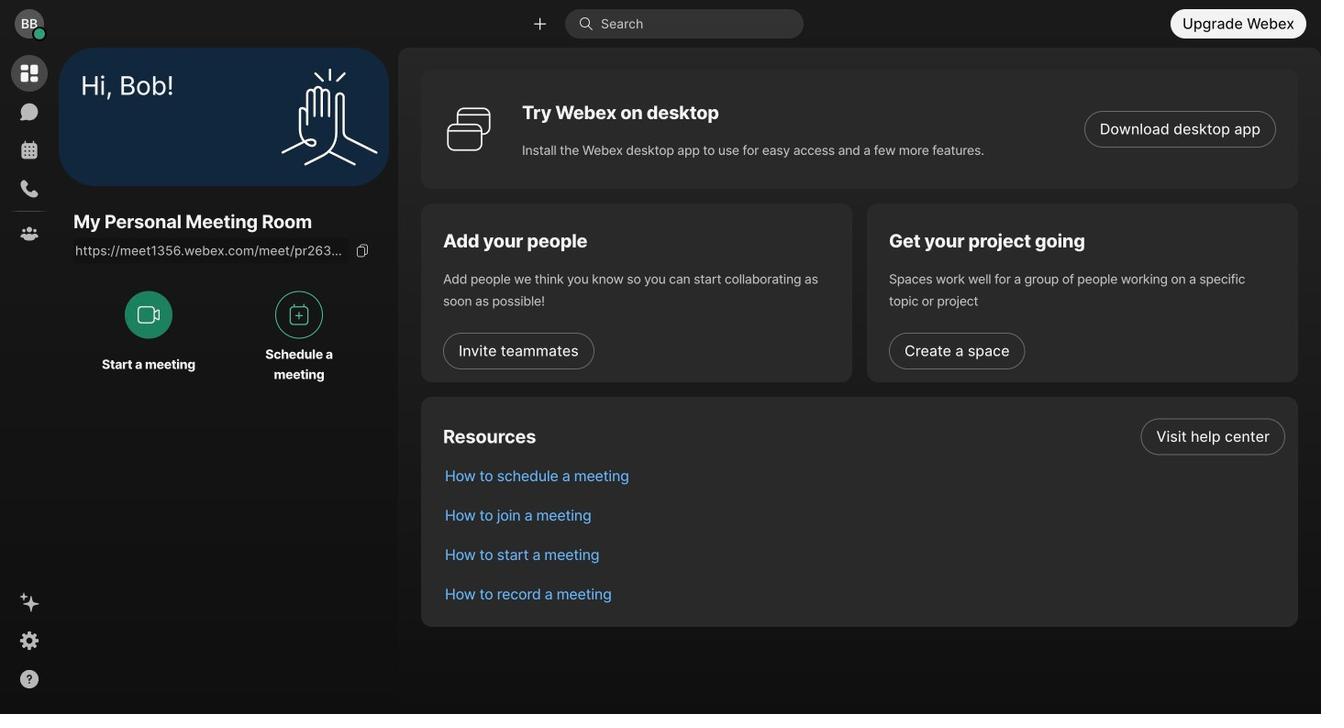 Task type: vqa. For each thing, say whether or not it's contained in the screenshot.
UNTITLED List Item
no



Task type: locate. For each thing, give the bounding box(es) containing it.
None text field
[[73, 238, 349, 264]]

3 list item from the top
[[430, 496, 1298, 536]]

2 list item from the top
[[430, 457, 1298, 496]]

webex tab list
[[11, 55, 48, 252]]

navigation
[[0, 48, 59, 715]]

list item
[[430, 418, 1298, 457], [430, 457, 1298, 496], [430, 496, 1298, 536], [430, 536, 1298, 575], [430, 575, 1298, 615]]

4 list item from the top
[[430, 536, 1298, 575]]



Task type: describe. For each thing, give the bounding box(es) containing it.
two hands high fiving image
[[274, 62, 384, 172]]

5 list item from the top
[[430, 575, 1298, 615]]

1 list item from the top
[[430, 418, 1298, 457]]



